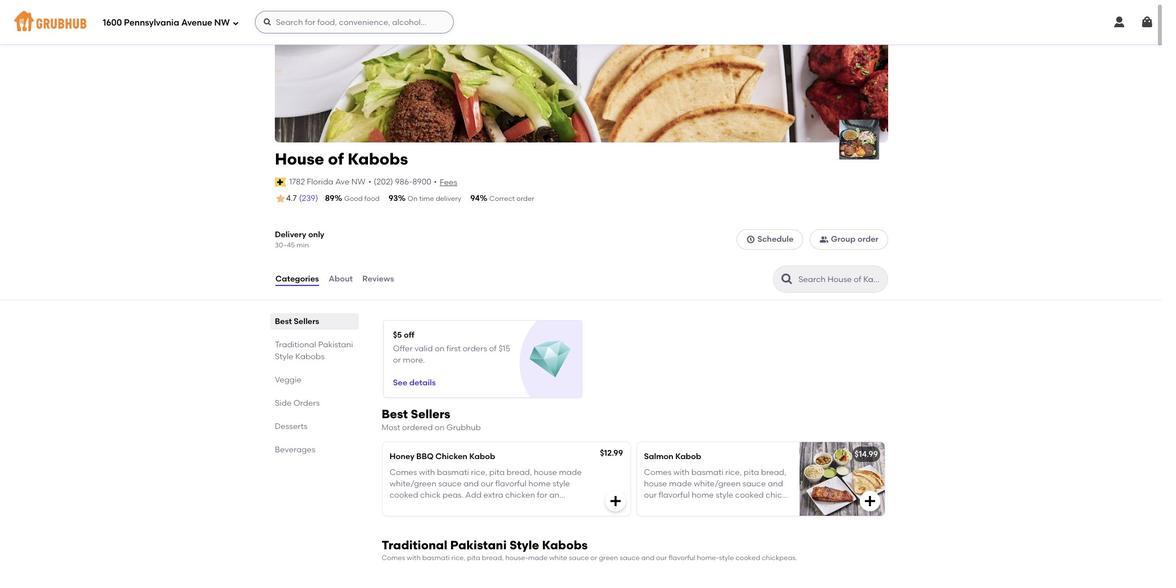 Task type: vqa. For each thing, say whether or not it's contained in the screenshot.
Red
no



Task type: locate. For each thing, give the bounding box(es) containing it.
home inside comes with basmati rice, pita bread, house made white/green sauce and our flavorful home style cooked chick peas.
[[692, 491, 714, 501]]

1 horizontal spatial bread,
[[507, 468, 532, 478]]

order
[[517, 195, 534, 203], [858, 235, 879, 244]]

fees
[[440, 178, 457, 187]]

on left first
[[435, 344, 445, 354]]

style up veggie
[[275, 352, 293, 362]]

1 horizontal spatial •
[[434, 177, 437, 187]]

rice, for honey bbq chicken kabob
[[471, 468, 487, 478]]

of
[[328, 149, 344, 169], [489, 344, 497, 354]]

0 vertical spatial or
[[393, 356, 401, 365]]

made down "salmon kabob"
[[669, 479, 692, 489]]

1 horizontal spatial order
[[858, 235, 879, 244]]

nw for 1600 pennsylvania avenue nw
[[214, 17, 230, 28]]

pakistani down best sellers tab
[[318, 340, 353, 350]]

1 vertical spatial made
[[669, 479, 692, 489]]

2 horizontal spatial and
[[768, 479, 783, 489]]

•
[[368, 177, 371, 187], [434, 177, 437, 187]]

1 vertical spatial house
[[644, 479, 667, 489]]

traditional inside traditional pakistani style kabobs comes with basmati rice, pita bread, house-made white sauce or green sauce and our flavorful home-style cooked chickpeas.
[[382, 538, 447, 552]]

of up ave
[[328, 149, 344, 169]]

or inside $5 off offer valid on first orders of $15 or more.
[[393, 356, 401, 365]]

style inside traditional pakistani style kabobs
[[275, 352, 293, 362]]

fees button
[[439, 176, 458, 189]]

chicken
[[505, 491, 535, 501]]

ordered
[[402, 423, 433, 433]]

chick for comes with basmati rice, pita bread, house made white/green sauce and our flavorful home style cooked chick peas. add extra chicken for an additional charge.
[[420, 491, 441, 501]]

2 vertical spatial our
[[656, 554, 667, 562]]

0 horizontal spatial chick
[[420, 491, 441, 501]]

1 horizontal spatial house
[[644, 479, 667, 489]]

1 horizontal spatial kabobs
[[348, 149, 408, 169]]

1 horizontal spatial nw
[[351, 177, 366, 187]]

home up for
[[528, 479, 551, 489]]

home down "salmon kabob"
[[692, 491, 714, 501]]

beverages tab
[[275, 444, 354, 456]]

white/green down "salmon kabob"
[[694, 479, 741, 489]]

0 horizontal spatial and
[[464, 479, 479, 489]]

style inside comes with basmati rice, pita bread, house made white/green sauce and our flavorful home style cooked chick peas. add extra chicken for an additional charge.
[[553, 479, 570, 489]]

traditional
[[275, 340, 316, 350], [382, 538, 447, 552]]

on
[[408, 195, 418, 203]]

cooked inside comes with basmati rice, pita bread, house made white/green sauce and our flavorful home style cooked chick peas. add extra chicken for an additional charge.
[[390, 491, 418, 501]]

order right correct
[[517, 195, 534, 203]]

house inside comes with basmati rice, pita bread, house made white/green sauce and our flavorful home style cooked chick peas.
[[644, 479, 667, 489]]

chickpeas.
[[762, 554, 797, 562]]

flavorful left home-
[[669, 554, 695, 562]]

nw inside main navigation navigation
[[214, 17, 230, 28]]

rice, for salmon kabob
[[725, 468, 742, 478]]

white/green inside comes with basmati rice, pita bread, house made white/green sauce and our flavorful home style cooked chick peas.
[[694, 479, 741, 489]]

made up an in the bottom of the page
[[559, 468, 582, 478]]

made
[[559, 468, 582, 478], [669, 479, 692, 489], [528, 554, 548, 562]]

• (202) 986-8900 • fees
[[368, 177, 457, 187]]

on inside the best sellers most ordered on grubhub
[[435, 423, 445, 433]]

0 horizontal spatial sellers
[[294, 317, 319, 327]]

basmati down "salmon kabob"
[[691, 468, 724, 478]]

0 vertical spatial our
[[481, 479, 494, 489]]

basmati inside comes with basmati rice, pita bread, house made white/green sauce and our flavorful home style cooked chick peas.
[[691, 468, 724, 478]]

flavorful down "salmon kabob"
[[659, 491, 690, 501]]

kabobs up the "white" in the bottom left of the page
[[542, 538, 588, 552]]

0 vertical spatial order
[[517, 195, 534, 203]]

2 vertical spatial made
[[528, 554, 548, 562]]

with inside comes with basmati rice, pita bread, house made white/green sauce and our flavorful home style cooked chick peas. add extra chicken for an additional charge.
[[419, 468, 435, 478]]

categories button
[[275, 259, 320, 300]]

1 vertical spatial of
[[489, 344, 497, 354]]

0 horizontal spatial kabobs
[[295, 352, 325, 362]]

0 vertical spatial on
[[435, 344, 445, 354]]

with inside comes with basmati rice, pita bread, house made white/green sauce and our flavorful home style cooked chick peas.
[[673, 468, 690, 478]]

svg image
[[1140, 15, 1154, 29], [263, 18, 272, 27], [232, 20, 239, 26]]

made for comes with basmati rice, pita bread, house made white/green sauce and our flavorful home style cooked chick peas.
[[669, 479, 692, 489]]

0 horizontal spatial best
[[275, 317, 292, 327]]

our inside comes with basmati rice, pita bread, house made white/green sauce and our flavorful home style cooked chick peas.
[[644, 491, 657, 501]]

peas.
[[443, 491, 464, 501], [644, 502, 665, 512]]

cooked for comes with basmati rice, pita bread, house made white/green sauce and our flavorful home style cooked chick peas. add extra chicken for an additional charge.
[[390, 491, 418, 501]]

orders
[[463, 344, 487, 354]]

0 horizontal spatial bread,
[[482, 554, 504, 562]]

peas. for bbq
[[443, 491, 464, 501]]

cooked inside comes with basmati rice, pita bread, house made white/green sauce and our flavorful home style cooked chick peas.
[[735, 491, 764, 501]]

bread, inside traditional pakistani style kabobs comes with basmati rice, pita bread, house-made white sauce or green sauce and our flavorful home-style cooked chickpeas.
[[482, 554, 504, 562]]

comes down salmon
[[644, 468, 672, 478]]

best for best sellers
[[275, 317, 292, 327]]

0 vertical spatial traditional
[[275, 340, 316, 350]]

best up traditional pakistani style kabobs
[[275, 317, 292, 327]]

best inside tab
[[275, 317, 292, 327]]

made left the "white" in the bottom left of the page
[[528, 554, 548, 562]]

rice, inside comes with basmati rice, pita bread, house made white/green sauce and our flavorful home style cooked chick peas.
[[725, 468, 742, 478]]

1 horizontal spatial home
[[692, 491, 714, 501]]

reviews
[[362, 274, 394, 284]]

pakistani for traditional pakistani style kabobs comes with basmati rice, pita bread, house-made white sauce or green sauce and our flavorful home-style cooked chickpeas.
[[450, 538, 507, 552]]

best
[[275, 317, 292, 327], [382, 407, 408, 422]]

• left fees on the left of the page
[[434, 177, 437, 187]]

(239)
[[299, 194, 318, 203]]

with down "salmon kabob"
[[673, 468, 690, 478]]

order for correct order
[[517, 195, 534, 203]]

1 horizontal spatial rice,
[[471, 468, 487, 478]]

traditional pakistani style kabobs
[[275, 340, 353, 362]]

2 horizontal spatial pita
[[744, 468, 759, 478]]

house for comes with basmati rice, pita bread, house made white/green sauce and our flavorful home style cooked chick peas. add extra chicken for an additional charge.
[[534, 468, 557, 478]]

0 vertical spatial sellers
[[294, 317, 319, 327]]

1 vertical spatial on
[[435, 423, 445, 433]]

sellers for best sellers
[[294, 317, 319, 327]]

kabobs inside traditional pakistani style kabobs comes with basmati rice, pita bread, house-made white sauce or green sauce and our flavorful home-style cooked chickpeas.
[[542, 538, 588, 552]]

orders
[[293, 399, 320, 409]]

1 vertical spatial best
[[382, 407, 408, 422]]

best inside the best sellers most ordered on grubhub
[[382, 407, 408, 422]]

1 horizontal spatial made
[[559, 468, 582, 478]]

Search for food, convenience, alcohol... search field
[[255, 11, 454, 34]]

our inside traditional pakistani style kabobs comes with basmati rice, pita bread, house-made white sauce or green sauce and our flavorful home-style cooked chickpeas.
[[656, 554, 667, 562]]

cooked
[[390, 491, 418, 501], [735, 491, 764, 501], [736, 554, 760, 562]]

2 vertical spatial kabobs
[[542, 538, 588, 552]]

pakistani inside traditional pakistani style kabobs
[[318, 340, 353, 350]]

nw right avenue
[[214, 17, 230, 28]]

1 vertical spatial kabobs
[[295, 352, 325, 362]]

kabob right salmon
[[675, 452, 701, 462]]

0 vertical spatial style
[[275, 352, 293, 362]]

main navigation navigation
[[0, 0, 1163, 44]]

1 white/green from the left
[[390, 479, 436, 489]]

style inside comes with basmati rice, pita bread, house made white/green sauce and our flavorful home style cooked chick peas.
[[716, 491, 733, 501]]

peas. inside comes with basmati rice, pita bread, house made white/green sauce and our flavorful home style cooked chick peas.
[[644, 502, 665, 512]]

comes
[[390, 468, 417, 478], [644, 468, 672, 478], [382, 554, 405, 562]]

sellers up the ordered
[[411, 407, 450, 422]]

our up extra
[[481, 479, 494, 489]]

1 horizontal spatial of
[[489, 344, 497, 354]]

pita inside comes with basmati rice, pita bread, house made white/green sauce and our flavorful home style cooked chick peas. add extra chicken for an additional charge.
[[489, 468, 505, 478]]

0 horizontal spatial pakistani
[[318, 340, 353, 350]]

1 vertical spatial sellers
[[411, 407, 450, 422]]

sauce
[[438, 479, 462, 489], [743, 479, 766, 489], [569, 554, 589, 562], [620, 554, 640, 562]]

chick inside comes with basmati rice, pita bread, house made white/green sauce and our flavorful home style cooked chick peas.
[[766, 491, 786, 501]]

basmati down charge.
[[422, 554, 450, 562]]

0 vertical spatial made
[[559, 468, 582, 478]]

chick for comes with basmati rice, pita bread, house made white/green sauce and our flavorful home style cooked chick peas.
[[766, 491, 786, 501]]

bread, inside comes with basmati rice, pita bread, house made white/green sauce and our flavorful home style cooked chick peas. add extra chicken for an additional charge.
[[507, 468, 532, 478]]

our left home-
[[656, 554, 667, 562]]

style inside traditional pakistani style kabobs comes with basmati rice, pita bread, house-made white sauce or green sauce and our flavorful home-style cooked chickpeas.
[[510, 538, 539, 552]]

pakistani up house-
[[450, 538, 507, 552]]

on right the ordered
[[435, 423, 445, 433]]

bread, for comes with basmati rice, pita bread, house made white/green sauce and our flavorful home style cooked chick peas. add extra chicken for an additional charge.
[[507, 468, 532, 478]]

1 vertical spatial our
[[644, 491, 657, 501]]

people icon image
[[820, 235, 829, 244]]

sauce inside comes with basmati rice, pita bread, house made white/green sauce and our flavorful home style cooked chick peas. add extra chicken for an additional charge.
[[438, 479, 462, 489]]

kabob right chicken at the left of page
[[469, 452, 495, 462]]

additional
[[390, 502, 429, 512]]

desserts
[[275, 422, 308, 432]]

1782
[[289, 177, 305, 187]]

pita
[[489, 468, 505, 478], [744, 468, 759, 478], [467, 554, 480, 562]]

kabobs inside traditional pakistani style kabobs
[[295, 352, 325, 362]]

1 vertical spatial style
[[510, 538, 539, 552]]

nw inside button
[[351, 177, 366, 187]]

house up for
[[534, 468, 557, 478]]

peas. inside comes with basmati rice, pita bread, house made white/green sauce and our flavorful home style cooked chick peas. add extra chicken for an additional charge.
[[443, 491, 464, 501]]

1 vertical spatial style
[[716, 491, 733, 501]]

see
[[393, 378, 407, 388]]

peas. down salmon
[[644, 502, 665, 512]]

sellers up traditional pakistani style kabobs
[[294, 317, 319, 327]]

2 white/green from the left
[[694, 479, 741, 489]]

$5
[[393, 331, 402, 340]]

details
[[409, 378, 436, 388]]

of left $15
[[489, 344, 497, 354]]

basmati inside traditional pakistani style kabobs comes with basmati rice, pita bread, house-made white sauce or green sauce and our flavorful home-style cooked chickpeas.
[[422, 554, 450, 562]]

2 horizontal spatial kabobs
[[542, 538, 588, 552]]

0 horizontal spatial rice,
[[451, 554, 466, 562]]

1 horizontal spatial or
[[591, 554, 597, 562]]

0 vertical spatial of
[[328, 149, 344, 169]]

1 horizontal spatial and
[[641, 554, 655, 562]]

rice, inside comes with basmati rice, pita bread, house made white/green sauce and our flavorful home style cooked chick peas. add extra chicken for an additional charge.
[[471, 468, 487, 478]]

1600
[[103, 17, 122, 28]]

style for traditional pakistani style kabobs comes with basmati rice, pita bread, house-made white sauce or green sauce and our flavorful home-style cooked chickpeas.
[[510, 538, 539, 552]]

comes down the honey
[[390, 468, 417, 478]]

sellers
[[294, 317, 319, 327], [411, 407, 450, 422]]

2 vertical spatial flavorful
[[669, 554, 695, 562]]

0 horizontal spatial traditional
[[275, 340, 316, 350]]

93
[[389, 194, 398, 203]]

0 horizontal spatial or
[[393, 356, 401, 365]]

on for off
[[435, 344, 445, 354]]

home inside comes with basmati rice, pita bread, house made white/green sauce and our flavorful home style cooked chick peas. add extra chicken for an additional charge.
[[528, 479, 551, 489]]

0 horizontal spatial kabob
[[469, 452, 495, 462]]

flavorful
[[495, 479, 527, 489], [659, 491, 690, 501], [669, 554, 695, 562]]

or left green
[[591, 554, 597, 562]]

0 vertical spatial kabobs
[[348, 149, 408, 169]]

1 horizontal spatial traditional
[[382, 538, 447, 552]]

bbq
[[416, 452, 434, 462]]

0 horizontal spatial •
[[368, 177, 371, 187]]

basmati for kabob
[[691, 468, 724, 478]]

0 horizontal spatial house
[[534, 468, 557, 478]]

our down salmon
[[644, 491, 657, 501]]

comes inside comes with basmati rice, pita bread, house made white/green sauce and our flavorful home style cooked chick peas. add extra chicken for an additional charge.
[[390, 468, 417, 478]]

veggie tab
[[275, 374, 354, 386]]

sellers for best sellers most ordered on grubhub
[[411, 407, 450, 422]]

kabobs
[[348, 149, 408, 169], [295, 352, 325, 362], [542, 538, 588, 552]]

basmati down chicken at the left of page
[[437, 468, 469, 478]]

0 horizontal spatial home
[[528, 479, 551, 489]]

peas. up charge.
[[443, 491, 464, 501]]

1 vertical spatial flavorful
[[659, 491, 690, 501]]

flavorful inside comes with basmati rice, pita bread, house made white/green sauce and our flavorful home style cooked chick peas.
[[659, 491, 690, 501]]

about button
[[328, 259, 353, 300]]

bread, inside comes with basmati rice, pita bread, house made white/green sauce and our flavorful home style cooked chick peas.
[[761, 468, 786, 478]]

pita for salmon kabob
[[744, 468, 759, 478]]

white/green up the additional
[[390, 479, 436, 489]]

house down salmon
[[644, 479, 667, 489]]

1 horizontal spatial kabob
[[675, 452, 701, 462]]

2 horizontal spatial bread,
[[761, 468, 786, 478]]

flavorful inside traditional pakistani style kabobs comes with basmati rice, pita bread, house-made white sauce or green sauce and our flavorful home-style cooked chickpeas.
[[669, 554, 695, 562]]

style
[[553, 479, 570, 489], [716, 491, 733, 501], [719, 554, 734, 562]]

our
[[481, 479, 494, 489], [644, 491, 657, 501], [656, 554, 667, 562]]

house inside comes with basmati rice, pita bread, house made white/green sauce and our flavorful home style cooked chick peas. add extra chicken for an additional charge.
[[534, 468, 557, 478]]

extra
[[483, 491, 503, 501]]

comes for comes with basmati rice, pita bread, house made white/green sauce and our flavorful home style cooked chick peas. add extra chicken for an additional charge.
[[390, 468, 417, 478]]

of inside $5 off offer valid on first orders of $15 or more.
[[489, 344, 497, 354]]

1 horizontal spatial style
[[510, 538, 539, 552]]

0 horizontal spatial made
[[528, 554, 548, 562]]

flavorful inside comes with basmati rice, pita bread, house made white/green sauce and our flavorful home style cooked chick peas. add extra chicken for an additional charge.
[[495, 479, 527, 489]]

most
[[382, 423, 400, 433]]

nw right ave
[[351, 177, 366, 187]]

cooked for comes with basmati rice, pita bread, house made white/green sauce and our flavorful home style cooked chick peas.
[[735, 491, 764, 501]]

0 horizontal spatial nw
[[214, 17, 230, 28]]

search icon image
[[780, 273, 794, 286]]

on inside $5 off offer valid on first orders of $15 or more.
[[435, 344, 445, 354]]

1 horizontal spatial white/green
[[694, 479, 741, 489]]

traditional inside traditional pakistani style kabobs
[[275, 340, 316, 350]]

house
[[534, 468, 557, 478], [644, 479, 667, 489]]

pita inside comes with basmati rice, pita bread, house made white/green sauce and our flavorful home style cooked chick peas.
[[744, 468, 759, 478]]

svg image inside the schedule button
[[746, 235, 755, 244]]

0 horizontal spatial svg image
[[232, 20, 239, 26]]

nw for 1782 florida ave nw
[[351, 177, 366, 187]]

1 horizontal spatial pakistani
[[450, 538, 507, 552]]

group order
[[831, 235, 879, 244]]

2 on from the top
[[435, 423, 445, 433]]

0 horizontal spatial of
[[328, 149, 344, 169]]

1 vertical spatial order
[[858, 235, 879, 244]]

pennsylvania
[[124, 17, 179, 28]]

1 vertical spatial peas.
[[644, 502, 665, 512]]

1 horizontal spatial chick
[[766, 491, 786, 501]]

chick
[[420, 491, 441, 501], [766, 491, 786, 501]]

home
[[528, 479, 551, 489], [692, 491, 714, 501]]

pakistani inside traditional pakistani style kabobs comes with basmati rice, pita bread, house-made white sauce or green sauce and our flavorful home-style cooked chickpeas.
[[450, 538, 507, 552]]

traditional down best sellers
[[275, 340, 316, 350]]

side
[[275, 399, 292, 409]]

1 horizontal spatial best
[[382, 407, 408, 422]]

made inside comes with basmati rice, pita bread, house made white/green sauce and our flavorful home style cooked chick peas. add extra chicken for an additional charge.
[[559, 468, 582, 478]]

style for comes with basmati rice, pita bread, house made white/green sauce and our flavorful home style cooked chick peas.
[[716, 491, 733, 501]]

2 horizontal spatial made
[[669, 479, 692, 489]]

white/green
[[390, 479, 436, 489], [694, 479, 741, 489]]

comes with basmati rice, pita bread, house made white/green sauce and our flavorful home style cooked chick peas.
[[644, 468, 786, 512]]

style up house-
[[510, 538, 539, 552]]

food
[[364, 195, 380, 203]]

0 horizontal spatial white/green
[[390, 479, 436, 489]]

and
[[464, 479, 479, 489], [768, 479, 783, 489], [641, 554, 655, 562]]

0 vertical spatial style
[[553, 479, 570, 489]]

0 vertical spatial house
[[534, 468, 557, 478]]

0 horizontal spatial style
[[275, 352, 293, 362]]

1 vertical spatial traditional
[[382, 538, 447, 552]]

comes inside comes with basmati rice, pita bread, house made white/green sauce and our flavorful home style cooked chick peas.
[[644, 468, 672, 478]]

traditional down the additional
[[382, 538, 447, 552]]

kabobs for traditional pakistani style kabobs
[[295, 352, 325, 362]]

order for group order
[[858, 235, 879, 244]]

1 chick from the left
[[420, 491, 441, 501]]

1 vertical spatial or
[[591, 554, 597, 562]]

1 vertical spatial pakistani
[[450, 538, 507, 552]]

white/green for bbq
[[390, 479, 436, 489]]

0 horizontal spatial pita
[[467, 554, 480, 562]]

with down "bbq"
[[419, 468, 435, 478]]

4.7
[[286, 194, 297, 203]]

delivery
[[436, 195, 461, 203]]

ave
[[335, 177, 349, 187]]

2 horizontal spatial rice,
[[725, 468, 742, 478]]

basmati inside comes with basmati rice, pita bread, house made white/green sauce and our flavorful home style cooked chick peas. add extra chicken for an additional charge.
[[437, 468, 469, 478]]

1 horizontal spatial pita
[[489, 468, 505, 478]]

0 horizontal spatial peas.
[[443, 491, 464, 501]]

$12.99
[[600, 448, 623, 458]]

order right group
[[858, 235, 879, 244]]

0 vertical spatial flavorful
[[495, 479, 527, 489]]

pakistani
[[318, 340, 353, 350], [450, 538, 507, 552]]

our for honey bbq chicken kabob
[[481, 479, 494, 489]]

flavorful up chicken
[[495, 479, 527, 489]]

or down offer
[[393, 356, 401, 365]]

1 horizontal spatial sellers
[[411, 407, 450, 422]]

and inside comes with basmati rice, pita bread, house made white/green sauce and our flavorful home style cooked chick peas. add extra chicken for an additional charge.
[[464, 479, 479, 489]]

with down the additional
[[407, 554, 421, 562]]

2 vertical spatial style
[[719, 554, 734, 562]]

1 horizontal spatial peas.
[[644, 502, 665, 512]]

beverages
[[275, 445, 315, 455]]

0 vertical spatial best
[[275, 317, 292, 327]]

• left (202)
[[368, 177, 371, 187]]

kabobs up veggie tab
[[295, 352, 325, 362]]

sellers inside tab
[[294, 317, 319, 327]]

30–45
[[275, 241, 295, 249]]

good
[[344, 195, 363, 203]]

style
[[275, 352, 293, 362], [510, 538, 539, 552]]

0 horizontal spatial order
[[517, 195, 534, 203]]

0 vertical spatial peas.
[[443, 491, 464, 501]]

chick inside comes with basmati rice, pita bread, house made white/green sauce and our flavorful home style cooked chick peas. add extra chicken for an additional charge.
[[420, 491, 441, 501]]

0 vertical spatial home
[[528, 479, 551, 489]]

1 vertical spatial nw
[[351, 177, 366, 187]]

rice,
[[471, 468, 487, 478], [725, 468, 742, 478], [451, 554, 466, 562]]

house
[[275, 149, 324, 169]]

0 vertical spatial pakistani
[[318, 340, 353, 350]]

nw
[[214, 17, 230, 28], [351, 177, 366, 187]]

2 chick from the left
[[766, 491, 786, 501]]

order inside the group order button
[[858, 235, 879, 244]]

1 • from the left
[[368, 177, 371, 187]]

home-
[[697, 554, 719, 562]]

made inside comes with basmati rice, pita bread, house made white/green sauce and our flavorful home style cooked chick peas.
[[669, 479, 692, 489]]

svg image
[[1113, 15, 1126, 29], [746, 235, 755, 244], [609, 494, 622, 508], [863, 494, 877, 508]]

kabobs up (202)
[[348, 149, 408, 169]]

1 vertical spatial home
[[692, 491, 714, 501]]

and inside comes with basmati rice, pita bread, house made white/green sauce and our flavorful home style cooked chick peas.
[[768, 479, 783, 489]]

our inside comes with basmati rice, pita bread, house made white/green sauce and our flavorful home style cooked chick peas. add extra chicken for an additional charge.
[[481, 479, 494, 489]]

rice, inside traditional pakistani style kabobs comes with basmati rice, pita bread, house-made white sauce or green sauce and our flavorful home-style cooked chickpeas.
[[451, 554, 466, 562]]

comes down the additional
[[382, 554, 405, 562]]

1 on from the top
[[435, 344, 445, 354]]

sellers inside the best sellers most ordered on grubhub
[[411, 407, 450, 422]]

best up most
[[382, 407, 408, 422]]

0 vertical spatial nw
[[214, 17, 230, 28]]

white/green inside comes with basmati rice, pita bread, house made white/green sauce and our flavorful home style cooked chick peas. add extra chicken for an additional charge.
[[390, 479, 436, 489]]



Task type: describe. For each thing, give the bounding box(es) containing it.
subscription pass image
[[275, 178, 286, 187]]

pakistani for traditional pakistani style kabobs
[[318, 340, 353, 350]]

grubhub
[[446, 423, 481, 433]]

honey bbq chicken kabob
[[390, 452, 495, 462]]

8900
[[412, 177, 431, 187]]

style inside traditional pakistani style kabobs comes with basmati rice, pita bread, house-made white sauce or green sauce and our flavorful home-style cooked chickpeas.
[[719, 554, 734, 562]]

salmon kabob
[[644, 452, 701, 462]]

salmon kabob image
[[800, 442, 885, 516]]

pita inside traditional pakistani style kabobs comes with basmati rice, pita bread, house-made white sauce or green sauce and our flavorful home-style cooked chickpeas.
[[467, 554, 480, 562]]

promo image
[[529, 339, 571, 381]]

offer
[[393, 344, 413, 354]]

basmati for bbq
[[437, 468, 469, 478]]

1782 florida ave nw button
[[289, 176, 366, 189]]

delivery only 30–45 min
[[275, 230, 324, 249]]

schedule
[[757, 235, 794, 244]]

(202)
[[374, 177, 393, 187]]

flavorful for honey bbq chicken kabob
[[495, 479, 527, 489]]

sauce inside comes with basmati rice, pita bread, house made white/green sauce and our flavorful home style cooked chick peas.
[[743, 479, 766, 489]]

more.
[[403, 356, 425, 365]]

house-
[[505, 554, 528, 562]]

green
[[599, 554, 618, 562]]

desserts tab
[[275, 421, 354, 433]]

caret left icon image
[[287, 13, 301, 27]]

house for comes with basmati rice, pita bread, house made white/green sauce and our flavorful home style cooked chick peas.
[[644, 479, 667, 489]]

made for comes with basmati rice, pita bread, house made white/green sauce and our flavorful home style cooked chick peas. add extra chicken for an additional charge.
[[559, 468, 582, 478]]

group order button
[[810, 230, 888, 250]]

add
[[465, 491, 482, 501]]

and for honey bbq chicken kabob
[[464, 479, 479, 489]]

categories
[[275, 274, 319, 284]]

on for sellers
[[435, 423, 445, 433]]

off
[[404, 331, 415, 340]]

house of kabobs logo image
[[839, 120, 879, 160]]

peas. for kabob
[[644, 502, 665, 512]]

white
[[549, 554, 567, 562]]

94
[[470, 194, 480, 203]]

with inside traditional pakistani style kabobs comes with basmati rice, pita bread, house-made white sauce or green sauce and our flavorful home-style cooked chickpeas.
[[407, 554, 421, 562]]

Search House of Kabobs search field
[[797, 274, 884, 285]]

about
[[329, 274, 353, 284]]

our for salmon kabob
[[644, 491, 657, 501]]

with for kabob
[[673, 468, 690, 478]]

$14.99
[[855, 450, 878, 459]]

min
[[297, 241, 309, 249]]

good food
[[344, 195, 380, 203]]

or inside traditional pakistani style kabobs comes with basmati rice, pita bread, house-made white sauce or green sauce and our flavorful home-style cooked chickpeas.
[[591, 554, 597, 562]]

traditional for traditional pakistani style kabobs comes with basmati rice, pita bread, house-made white sauce or green sauce and our flavorful home-style cooked chickpeas.
[[382, 538, 447, 552]]

comes with basmati rice, pita bread, house made white/green sauce and our flavorful home style cooked chick peas. add extra chicken for an additional charge.
[[390, 468, 582, 512]]

house of kabobs
[[275, 149, 408, 169]]

style for traditional pakistani style kabobs
[[275, 352, 293, 362]]

made inside traditional pakistani style kabobs comes with basmati rice, pita bread, house-made white sauce or green sauce and our flavorful home-style cooked chickpeas.
[[528, 554, 548, 562]]

schedule button
[[736, 230, 803, 250]]

avenue
[[181, 17, 212, 28]]

$15
[[499, 344, 510, 354]]

group
[[831, 235, 856, 244]]

correct
[[489, 195, 515, 203]]

valid
[[415, 344, 433, 354]]

best sellers tab
[[275, 316, 354, 328]]

reviews button
[[362, 259, 395, 300]]

traditional pakistani style kabobs tab
[[275, 339, 354, 363]]

$5 off offer valid on first orders of $15 or more.
[[393, 331, 510, 365]]

and inside traditional pakistani style kabobs comes with basmati rice, pita bread, house-made white sauce or green sauce and our flavorful home-style cooked chickpeas.
[[641, 554, 655, 562]]

svg image inside main navigation navigation
[[1113, 15, 1126, 29]]

side orders tab
[[275, 398, 354, 410]]

style for comes with basmati rice, pita bread, house made white/green sauce and our flavorful home style cooked chick peas. add extra chicken for an additional charge.
[[553, 479, 570, 489]]

veggie
[[275, 376, 301, 385]]

honey
[[390, 452, 414, 462]]

for
[[537, 491, 547, 501]]

delivery
[[275, 230, 306, 240]]

89
[[325, 194, 334, 203]]

first
[[447, 344, 461, 354]]

star icon image
[[275, 193, 286, 205]]

only
[[308, 230, 324, 240]]

see details
[[393, 378, 436, 388]]

1 kabob from the left
[[469, 452, 495, 462]]

correct order
[[489, 195, 534, 203]]

2 • from the left
[[434, 177, 437, 187]]

florida
[[307, 177, 333, 187]]

comes for comes with basmati rice, pita bread, house made white/green sauce and our flavorful home style cooked chick peas.
[[644, 468, 672, 478]]

986-
[[395, 177, 412, 187]]

1600 pennsylvania avenue nw
[[103, 17, 230, 28]]

cooked inside traditional pakistani style kabobs comes with basmati rice, pita bread, house-made white sauce or green sauce and our flavorful home-style cooked chickpeas.
[[736, 554, 760, 562]]

an
[[549, 491, 559, 501]]

1782 florida ave nw
[[289, 177, 366, 187]]

bread, for comes with basmati rice, pita bread, house made white/green sauce and our flavorful home style cooked chick peas.
[[761, 468, 786, 478]]

2 horizontal spatial svg image
[[1140, 15, 1154, 29]]

and for salmon kabob
[[768, 479, 783, 489]]

2 kabob from the left
[[675, 452, 701, 462]]

flavorful for salmon kabob
[[659, 491, 690, 501]]

salmon
[[644, 452, 674, 462]]

best sellers most ordered on grubhub
[[382, 407, 481, 433]]

side orders
[[275, 399, 320, 409]]

traditional for traditional pakistani style kabobs
[[275, 340, 316, 350]]

pita for honey bbq chicken kabob
[[489, 468, 505, 478]]

see details button
[[393, 373, 436, 394]]

comes inside traditional pakistani style kabobs comes with basmati rice, pita bread, house-made white sauce or green sauce and our flavorful home-style cooked chickpeas.
[[382, 554, 405, 562]]

white/green for kabob
[[694, 479, 741, 489]]

kabobs for traditional pakistani style kabobs comes with basmati rice, pita bread, house-made white sauce or green sauce and our flavorful home-style cooked chickpeas.
[[542, 538, 588, 552]]

home for honey bbq chicken kabob
[[528, 479, 551, 489]]

time
[[419, 195, 434, 203]]

with for bbq
[[419, 468, 435, 478]]

chicken
[[435, 452, 467, 462]]

traditional pakistani style kabobs comes with basmati rice, pita bread, house-made white sauce or green sauce and our flavorful home-style cooked chickpeas.
[[382, 538, 797, 562]]

(202) 986-8900 button
[[374, 176, 431, 188]]

best for best sellers most ordered on grubhub
[[382, 407, 408, 422]]

on time delivery
[[408, 195, 461, 203]]

home for salmon kabob
[[692, 491, 714, 501]]

1 horizontal spatial svg image
[[263, 18, 272, 27]]

best sellers
[[275, 317, 319, 327]]

charge.
[[431, 502, 461, 512]]



